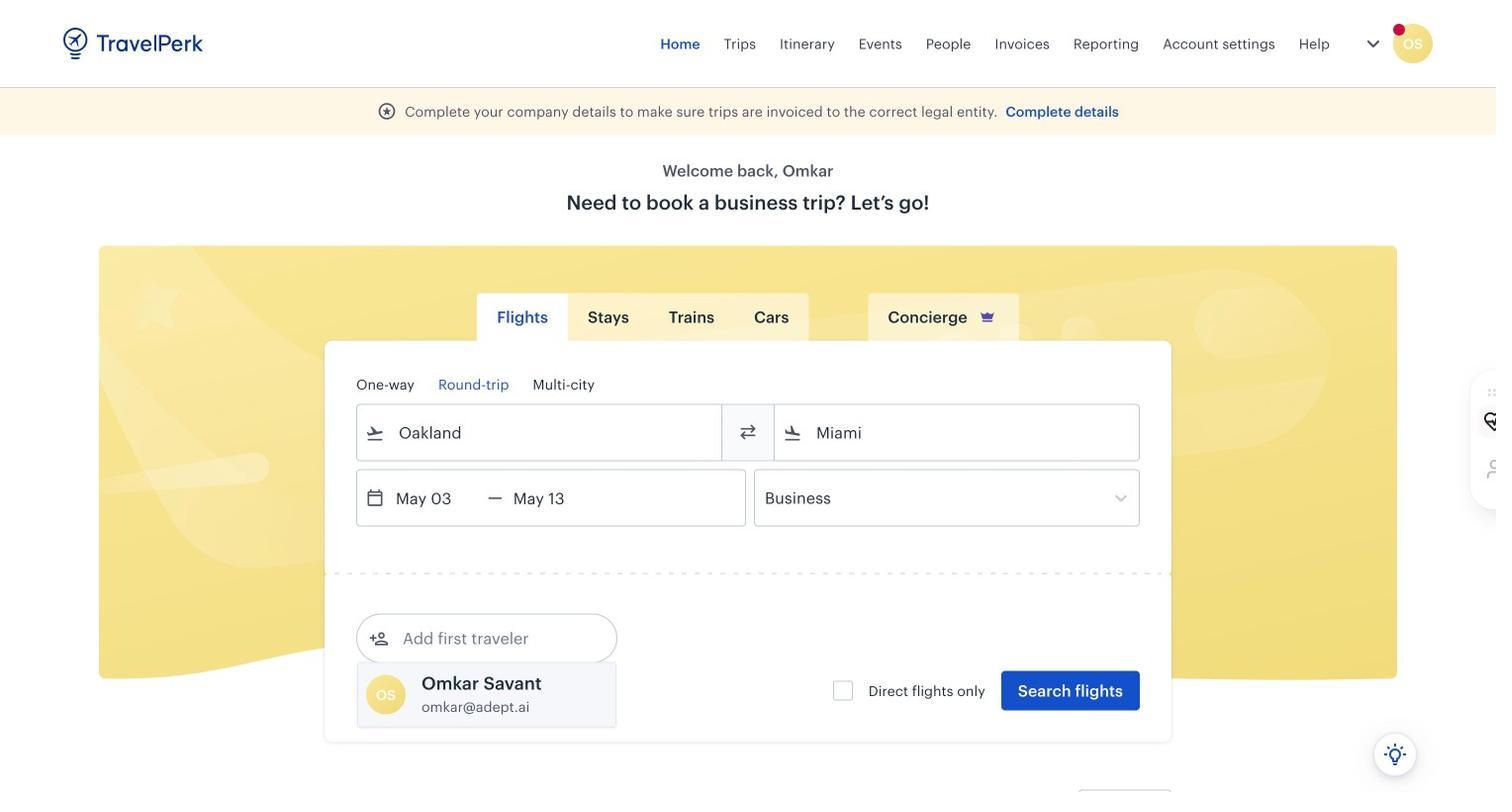 Task type: describe. For each thing, give the bounding box(es) containing it.
To search field
[[802, 417, 1113, 449]]

From search field
[[385, 417, 696, 449]]



Task type: locate. For each thing, give the bounding box(es) containing it.
Add first traveler search field
[[389, 623, 595, 655]]

Depart text field
[[385, 470, 488, 526]]

Return text field
[[502, 470, 605, 526]]



